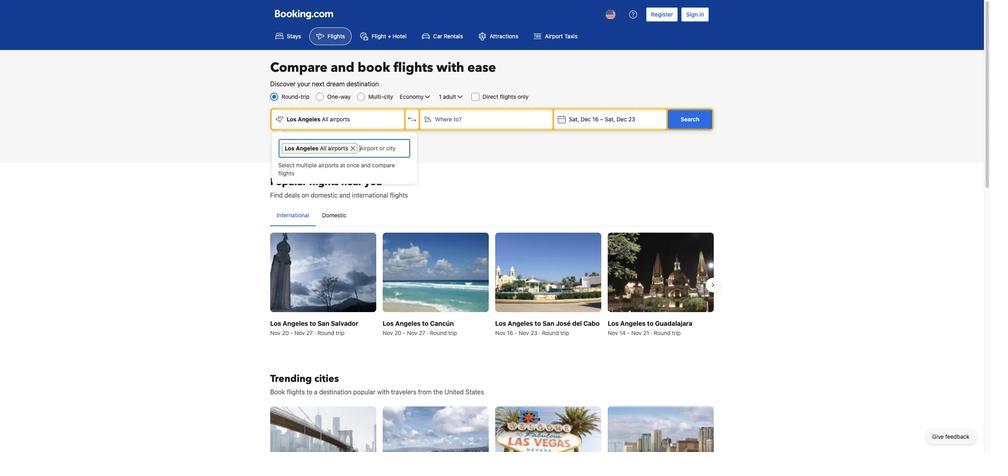 Task type: vqa. For each thing, say whether or not it's contained in the screenshot.
sixth Nov from left
yes



Task type: locate. For each thing, give the bounding box(es) containing it.
stays link
[[269, 27, 308, 45]]

nov
[[270, 330, 281, 337], [295, 330, 305, 337], [383, 330, 393, 337], [407, 330, 417, 337], [495, 330, 506, 337], [519, 330, 529, 337], [608, 330, 618, 337], [632, 330, 642, 337]]

san inside los angeles to san salvador nov 20 - nov 27 · round trip
[[318, 320, 329, 327]]

booking.com logo image
[[275, 9, 333, 19], [275, 9, 333, 19]]

tab list
[[270, 205, 714, 227]]

los inside los angeles to guadalajara nov 14 - nov 21 · round trip
[[608, 320, 619, 327]]

discover
[[270, 80, 296, 88]]

1 horizontal spatial 27
[[419, 330, 426, 337]]

dec right '–'
[[617, 116, 627, 123]]

trip
[[301, 93, 310, 100], [336, 330, 345, 337], [448, 330, 457, 337], [561, 330, 569, 337], [672, 330, 681, 337]]

at
[[340, 162, 345, 169]]

round down guadalajara
[[654, 330, 671, 337]]

and down near
[[339, 192, 350, 199]]

airports down one-way
[[330, 116, 350, 123]]

20 inside los angeles to san salvador nov 20 - nov 27 · round trip
[[282, 330, 289, 337]]

flights inside 'trending cities book flights to a destination popular with travelers from the united states'
[[287, 389, 305, 396]]

flights
[[394, 59, 433, 77], [500, 93, 516, 100], [278, 170, 295, 177], [309, 175, 339, 189], [390, 192, 408, 199], [287, 389, 305, 396]]

flights inside select multiple airports at once and compare flights
[[278, 170, 295, 177]]

angeles for del
[[508, 320, 533, 327]]

to for del
[[535, 320, 541, 327]]

1 round from the left
[[318, 330, 334, 337]]

destination up multi-
[[347, 80, 379, 88]]

popular flights near you find deals on domestic and international flights
[[270, 175, 408, 199]]

to left salvador
[[310, 320, 316, 327]]

16 inside los angeles to san josé del cabo nov 16 - nov 23 · round trip
[[507, 330, 513, 337]]

1 vertical spatial with
[[377, 389, 390, 396]]

· inside los angeles to san josé del cabo nov 16 - nov 23 · round trip
[[539, 330, 541, 337]]

6 nov from the left
[[519, 330, 529, 337]]

all down one-
[[322, 116, 328, 123]]

manila, philippines image
[[608, 407, 714, 452]]

dec left '–'
[[581, 116, 591, 123]]

1 horizontal spatial 20
[[395, 330, 402, 337]]

1 vertical spatial 16
[[507, 330, 513, 337]]

trip down salvador
[[336, 330, 345, 337]]

los angeles to guadalajara image
[[608, 233, 714, 312]]

los angeles to san salvador nov 20 - nov 27 · round trip
[[270, 320, 358, 337]]

1 · from the left
[[314, 330, 316, 337]]

2 - from the left
[[403, 330, 406, 337]]

1 vertical spatial 23
[[531, 330, 538, 337]]

0 horizontal spatial 23
[[531, 330, 538, 337]]

0 horizontal spatial sat,
[[569, 116, 579, 123]]

and inside select multiple airports at once and compare flights
[[361, 162, 371, 169]]

adult
[[443, 93, 456, 100]]

3 round from the left
[[542, 330, 559, 337]]

salvador
[[331, 320, 358, 327]]

cabo
[[584, 320, 600, 327]]

flights
[[328, 33, 345, 40]]

round
[[318, 330, 334, 337], [430, 330, 447, 337], [542, 330, 559, 337], [654, 330, 671, 337]]

2 · from the left
[[427, 330, 429, 337]]

los for 14
[[608, 320, 619, 327]]

flight
[[372, 33, 386, 40]]

to inside los angeles to guadalajara nov 14 - nov 21 · round trip
[[647, 320, 654, 327]]

rentals
[[444, 33, 463, 40]]

16
[[593, 116, 599, 123], [507, 330, 513, 337]]

and up dream
[[331, 59, 355, 77]]

trip down josé
[[561, 330, 569, 337]]

destination down cities
[[319, 389, 352, 396]]

angeles for nov
[[283, 320, 308, 327]]

1 vertical spatial and
[[361, 162, 371, 169]]

flights left the only
[[500, 93, 516, 100]]

27 inside los angeles to cancún nov 20 - nov 27 · round trip
[[419, 330, 426, 337]]

to left josé
[[535, 320, 541, 327]]

0 horizontal spatial 27
[[306, 330, 313, 337]]

0 horizontal spatial 20
[[282, 330, 289, 337]]

and
[[331, 59, 355, 77], [361, 162, 371, 169], [339, 192, 350, 199]]

to inside los angeles to san josé del cabo nov 16 - nov 23 · round trip
[[535, 320, 541, 327]]

you
[[365, 175, 382, 189]]

2 vertical spatial airports
[[319, 162, 339, 169]]

2 san from the left
[[543, 320, 555, 327]]

airports inside select multiple airports at once and compare flights
[[319, 162, 339, 169]]

4 nov from the left
[[407, 330, 417, 337]]

23 inside dropdown button
[[629, 116, 635, 123]]

all
[[322, 116, 328, 123], [320, 145, 327, 152]]

los angeles all airports up multiple
[[285, 145, 348, 152]]

direct
[[483, 93, 499, 100]]

feedback
[[946, 433, 970, 440]]

angeles
[[298, 116, 321, 123], [296, 145, 319, 152], [283, 320, 308, 327], [395, 320, 421, 327], [508, 320, 533, 327], [620, 320, 646, 327]]

trip down cancún
[[448, 330, 457, 337]]

1 vertical spatial destination
[[319, 389, 352, 396]]

airports left at
[[319, 162, 339, 169]]

with
[[437, 59, 464, 77], [377, 389, 390, 396]]

1 20 from the left
[[282, 330, 289, 337]]

flights down trending
[[287, 389, 305, 396]]

select multiple airports at once and compare flights
[[278, 162, 395, 177]]

las vegas, united states of america image
[[495, 407, 602, 452]]

del
[[572, 320, 582, 327]]

round-trip
[[282, 93, 310, 100]]

to up 21
[[647, 320, 654, 327]]

to left a
[[307, 389, 312, 396]]

stays
[[287, 33, 301, 40]]

27 inside los angeles to san salvador nov 20 - nov 27 · round trip
[[306, 330, 313, 337]]

1 horizontal spatial with
[[437, 59, 464, 77]]

23
[[629, 116, 635, 123], [531, 330, 538, 337]]

airports up at
[[328, 145, 348, 152]]

multiple
[[296, 162, 317, 169]]

to inside los angeles to san salvador nov 20 - nov 27 · round trip
[[310, 320, 316, 327]]

one-
[[327, 93, 341, 100]]

round inside los angeles to san salvador nov 20 - nov 27 · round trip
[[318, 330, 334, 337]]

angeles inside los angeles to cancún nov 20 - nov 27 · round trip
[[395, 320, 421, 327]]

round down josé
[[542, 330, 559, 337]]

· inside los angeles to san salvador nov 20 - nov 27 · round trip
[[314, 330, 316, 337]]

round down cancún
[[430, 330, 447, 337]]

flight + hotel link
[[354, 27, 414, 45]]

2 round from the left
[[430, 330, 447, 337]]

josé
[[556, 320, 571, 327]]

1 horizontal spatial san
[[543, 320, 555, 327]]

5 nov from the left
[[495, 330, 506, 337]]

20
[[282, 330, 289, 337], [395, 330, 402, 337]]

0 vertical spatial destination
[[347, 80, 379, 88]]

the
[[433, 389, 443, 396]]

7 nov from the left
[[608, 330, 618, 337]]

1 dec from the left
[[581, 116, 591, 123]]

4 round from the left
[[654, 330, 671, 337]]

sat, dec 16 – sat, dec 23 button
[[554, 110, 666, 129]]

only
[[518, 93, 529, 100]]

select
[[278, 162, 295, 169]]

san inside los angeles to san josé del cabo nov 16 - nov 23 · round trip
[[543, 320, 555, 327]]

flights down 'select'
[[278, 170, 295, 177]]

airports
[[330, 116, 350, 123], [328, 145, 348, 152], [319, 162, 339, 169]]

angeles for 20
[[395, 320, 421, 327]]

los angeles all airports down one-
[[287, 116, 350, 123]]

3 · from the left
[[539, 330, 541, 337]]

1 horizontal spatial 23
[[629, 116, 635, 123]]

angeles inside los angeles to san josé del cabo nov 16 - nov 23 · round trip
[[508, 320, 533, 327]]

los inside los angeles to san salvador nov 20 - nov 27 · round trip
[[270, 320, 281, 327]]

4 - from the left
[[627, 330, 630, 337]]

multi-
[[369, 93, 384, 100]]

give feedback
[[933, 433, 970, 440]]

region
[[264, 230, 721, 341]]

1 san from the left
[[318, 320, 329, 327]]

los angeles to san salvador image
[[270, 233, 376, 312]]

4 · from the left
[[651, 330, 652, 337]]

attractions
[[490, 33, 518, 40]]

register link
[[646, 7, 678, 22]]

1 horizontal spatial dec
[[617, 116, 627, 123]]

2 nov from the left
[[295, 330, 305, 337]]

where
[[435, 116, 452, 123]]

angeles inside los angeles to guadalajara nov 14 - nov 21 · round trip
[[620, 320, 646, 327]]

3 nov from the left
[[383, 330, 393, 337]]

with up adult
[[437, 59, 464, 77]]

and right once
[[361, 162, 371, 169]]

0 vertical spatial with
[[437, 59, 464, 77]]

compare
[[270, 59, 328, 77]]

1 horizontal spatial sat,
[[605, 116, 615, 123]]

to left cancún
[[422, 320, 429, 327]]

car rentals link
[[415, 27, 470, 45]]

0 vertical spatial 16
[[593, 116, 599, 123]]

trip down guadalajara
[[672, 330, 681, 337]]

sat,
[[569, 116, 579, 123], [605, 116, 615, 123]]

2 27 from the left
[[419, 330, 426, 337]]

trip inside los angeles to cancún nov 20 - nov 27 · round trip
[[448, 330, 457, 337]]

to inside los angeles to cancún nov 20 - nov 27 · round trip
[[422, 320, 429, 327]]

los inside los angeles to cancún nov 20 - nov 27 · round trip
[[383, 320, 394, 327]]

0 vertical spatial los angeles all airports
[[287, 116, 350, 123]]

3 - from the left
[[515, 330, 517, 337]]

20 inside los angeles to cancún nov 20 - nov 27 · round trip
[[395, 330, 402, 337]]

· inside los angeles to guadalajara nov 14 - nov 21 · round trip
[[651, 330, 652, 337]]

one-way
[[327, 93, 351, 100]]

sat, right '–'
[[605, 116, 615, 123]]

0 horizontal spatial san
[[318, 320, 329, 327]]

from
[[418, 389, 432, 396]]

0 vertical spatial 23
[[629, 116, 635, 123]]

popular
[[353, 389, 376, 396]]

flight + hotel
[[372, 33, 407, 40]]

san left josé
[[543, 320, 555, 327]]

give feedback button
[[926, 430, 976, 444]]

- inside los angeles to cancún nov 20 - nov 27 · round trip
[[403, 330, 406, 337]]

0 horizontal spatial with
[[377, 389, 390, 396]]

destination inside compare and book flights with ease discover your next dream destination
[[347, 80, 379, 88]]

book
[[270, 389, 285, 396]]

compare
[[372, 162, 395, 169]]

economy
[[400, 93, 424, 100]]

–
[[600, 116, 604, 123]]

1 horizontal spatial 16
[[593, 116, 599, 123]]

los angeles all airports
[[287, 116, 350, 123], [285, 145, 348, 152]]

sat, left '–'
[[569, 116, 579, 123]]

all up select multiple airports at once and compare flights
[[320, 145, 327, 152]]

2 20 from the left
[[395, 330, 402, 337]]

car
[[433, 33, 442, 40]]

a
[[314, 389, 318, 396]]

cities
[[314, 372, 339, 386]]

san left salvador
[[318, 320, 329, 327]]

compare and book flights with ease discover your next dream destination
[[270, 59, 496, 88]]

destination inside 'trending cities book flights to a destination popular with travelers from the united states'
[[319, 389, 352, 396]]

los for nov
[[270, 320, 281, 327]]

0 horizontal spatial 16
[[507, 330, 513, 337]]

domestic button
[[316, 205, 353, 226]]

2 vertical spatial and
[[339, 192, 350, 199]]

flights up economy
[[394, 59, 433, 77]]

1 - from the left
[[291, 330, 293, 337]]

san for josé
[[543, 320, 555, 327]]

direct flights only
[[483, 93, 529, 100]]

round inside los angeles to cancún nov 20 - nov 27 · round trip
[[430, 330, 447, 337]]

angeles inside los angeles to san salvador nov 20 - nov 27 · round trip
[[283, 320, 308, 327]]

los angeles to cancún image
[[383, 233, 489, 312]]

·
[[314, 330, 316, 337], [427, 330, 429, 337], [539, 330, 541, 337], [651, 330, 652, 337]]

0 vertical spatial and
[[331, 59, 355, 77]]

1 27 from the left
[[306, 330, 313, 337]]

with right "popular"
[[377, 389, 390, 396]]

round down salvador
[[318, 330, 334, 337]]

0 horizontal spatial dec
[[581, 116, 591, 123]]

los inside los angeles to san josé del cabo nov 16 - nov 23 · round trip
[[495, 320, 506, 327]]

flights link
[[310, 27, 352, 45]]



Task type: describe. For each thing, give the bounding box(es) containing it.
multi-city
[[369, 93, 393, 100]]

trip inside los angeles to guadalajara nov 14 - nov 21 · round trip
[[672, 330, 681, 337]]

san for salvador
[[318, 320, 329, 327]]

2 sat, from the left
[[605, 116, 615, 123]]

los for 20
[[383, 320, 394, 327]]

round inside los angeles to guadalajara nov 14 - nov 21 · round trip
[[654, 330, 671, 337]]

1 adult
[[439, 93, 456, 100]]

1 nov from the left
[[270, 330, 281, 337]]

on
[[302, 192, 309, 199]]

flights right 'international'
[[390, 192, 408, 199]]

and inside compare and book flights with ease discover your next dream destination
[[331, 59, 355, 77]]

register
[[651, 11, 673, 18]]

domestic
[[311, 192, 338, 199]]

near
[[341, 175, 362, 189]]

taxis
[[565, 33, 578, 40]]

sign
[[686, 11, 698, 18]]

2 dec from the left
[[617, 116, 627, 123]]

1
[[439, 93, 442, 100]]

los for del
[[495, 320, 506, 327]]

flights up domestic
[[309, 175, 339, 189]]

to for nov
[[310, 320, 316, 327]]

book
[[358, 59, 390, 77]]

airport taxis link
[[527, 27, 585, 45]]

23 inside los angeles to san josé del cabo nov 16 - nov 23 · round trip
[[531, 330, 538, 337]]

21
[[643, 330, 649, 337]]

search
[[681, 116, 700, 123]]

to for 20
[[422, 320, 429, 327]]

states
[[466, 389, 484, 396]]

16 inside dropdown button
[[593, 116, 599, 123]]

city
[[384, 93, 393, 100]]

flights inside compare and book flights with ease discover your next dream destination
[[394, 59, 433, 77]]

united
[[445, 389, 464, 396]]

hotel
[[393, 33, 407, 40]]

to?
[[454, 116, 462, 123]]

sat, dec 16 – sat, dec 23
[[569, 116, 635, 123]]

travelers
[[391, 389, 416, 396]]

next
[[312, 80, 325, 88]]

honolulu, united states of america image
[[383, 407, 489, 452]]

los angeles to san josé del cabo nov 16 - nov 23 · round trip
[[495, 320, 600, 337]]

dream
[[326, 80, 345, 88]]

search button
[[668, 110, 712, 129]]

attractions link
[[472, 27, 525, 45]]

guadalajara
[[655, 320, 693, 327]]

international
[[352, 192, 388, 199]]

+
[[388, 33, 391, 40]]

region containing los angeles to san salvador
[[264, 230, 721, 341]]

trip inside los angeles to san josé del cabo nov 16 - nov 23 · round trip
[[561, 330, 569, 337]]

trip inside los angeles to san salvador nov 20 - nov 27 · round trip
[[336, 330, 345, 337]]

give
[[933, 433, 944, 440]]

1 vertical spatial los angeles all airports
[[285, 145, 348, 152]]

new york, united states of america image
[[270, 407, 376, 452]]

international button
[[270, 205, 316, 226]]

- inside los angeles to san josé del cabo nov 16 - nov 23 · round trip
[[515, 330, 517, 337]]

1 sat, from the left
[[569, 116, 579, 123]]

tab list containing international
[[270, 205, 714, 227]]

popular
[[270, 175, 307, 189]]

sign in link
[[682, 7, 709, 22]]

Airport or city text field
[[359, 143, 407, 154]]

- inside los angeles to guadalajara nov 14 - nov 21 · round trip
[[627, 330, 630, 337]]

airport taxis
[[545, 33, 578, 40]]

14
[[620, 330, 626, 337]]

with inside 'trending cities book flights to a destination popular with travelers from the united states'
[[377, 389, 390, 396]]

and inside popular flights near you find deals on domestic and international flights
[[339, 192, 350, 199]]

your
[[297, 80, 310, 88]]

trending cities book flights to a destination popular with travelers from the united states
[[270, 372, 484, 396]]

0 vertical spatial airports
[[330, 116, 350, 123]]

1 adult button
[[438, 92, 465, 102]]

where to? button
[[420, 110, 553, 129]]

angeles for 14
[[620, 320, 646, 327]]

0 vertical spatial all
[[322, 116, 328, 123]]

los angeles to guadalajara nov 14 - nov 21 · round trip
[[608, 320, 693, 337]]

deals
[[285, 192, 300, 199]]

cancún
[[430, 320, 454, 327]]

trip down your
[[301, 93, 310, 100]]

car rentals
[[433, 33, 463, 40]]

los angeles to san josé del cabo image
[[495, 233, 602, 312]]

sign in
[[686, 11, 704, 18]]

in
[[700, 11, 704, 18]]

trending
[[270, 372, 312, 386]]

airport
[[545, 33, 563, 40]]

ease
[[468, 59, 496, 77]]

round-
[[282, 93, 301, 100]]

with inside compare and book flights with ease discover your next dream destination
[[437, 59, 464, 77]]

- inside los angeles to san salvador nov 20 - nov 27 · round trip
[[291, 330, 293, 337]]

to inside 'trending cities book flights to a destination popular with travelers from the united states'
[[307, 389, 312, 396]]

where to?
[[435, 116, 462, 123]]

once
[[347, 162, 360, 169]]

way
[[341, 93, 351, 100]]

· inside los angeles to cancún nov 20 - nov 27 · round trip
[[427, 330, 429, 337]]

los angeles to cancún nov 20 - nov 27 · round trip
[[383, 320, 457, 337]]

to for 14
[[647, 320, 654, 327]]

domestic
[[322, 212, 347, 219]]

international
[[277, 212, 309, 219]]

round inside los angeles to san josé del cabo nov 16 - nov 23 · round trip
[[542, 330, 559, 337]]

1 vertical spatial all
[[320, 145, 327, 152]]

1 vertical spatial airports
[[328, 145, 348, 152]]

8 nov from the left
[[632, 330, 642, 337]]

find
[[270, 192, 283, 199]]



